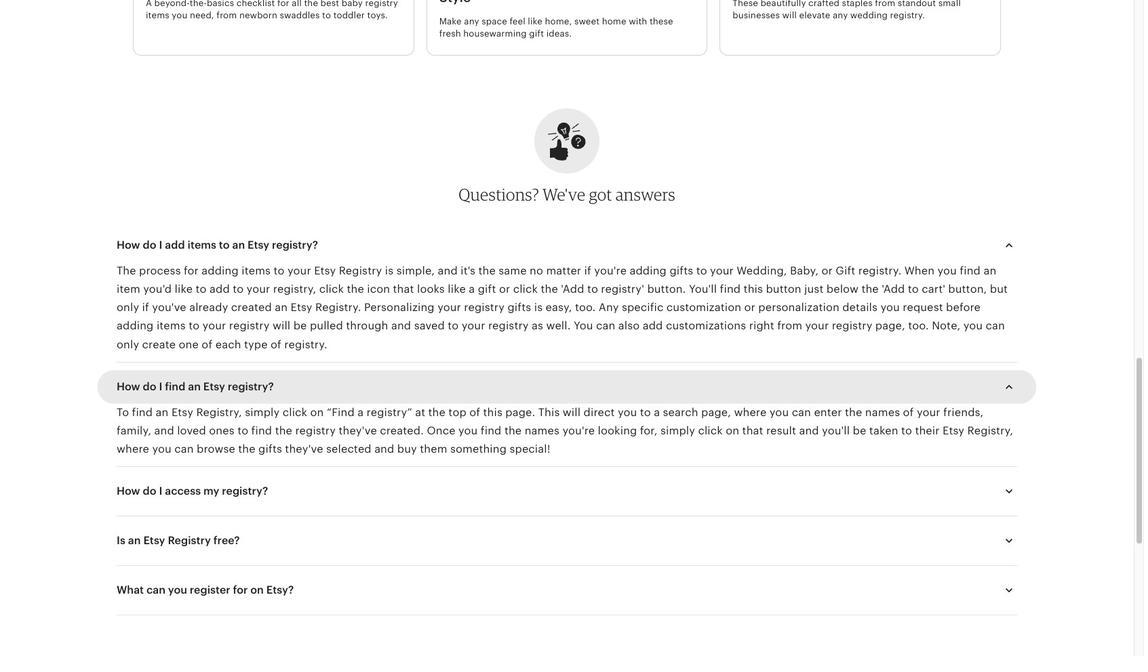 Task type: describe. For each thing, give the bounding box(es) containing it.
click left "find
[[283, 406, 307, 419]]

already
[[189, 301, 228, 314]]

fresh
[[439, 28, 461, 38]]

be inside to find an etsy registry, simply click on "find a registry" at the top of this page. this will direct you to a search page, where you can enter the names of your friends, family, and loved ones to find the registry they've created. once you find the names you're looking for, simply click on that result and you'll be taken to their etsy registry, where you can browse the gifts they've selected and buy them something special!
[[853, 425, 867, 437]]

ideas.
[[546, 28, 572, 38]]

an up created at the left top
[[232, 239, 245, 252]]

0 vertical spatial registry?
[[272, 239, 318, 252]]

any inside make any space feel like home, sweet home with these fresh housewarming gift ideas.
[[464, 16, 479, 26]]

1 only from the top
[[117, 301, 139, 314]]

1 horizontal spatial add
[[210, 283, 230, 296]]

of left friends, at the right bottom
[[903, 406, 914, 419]]

looks
[[417, 283, 445, 296]]

you up looking
[[618, 406, 637, 419]]

of right top
[[470, 406, 480, 419]]

registry,
[[273, 283, 316, 296]]

1 horizontal spatial simply
[[661, 425, 695, 437]]

direct
[[584, 406, 615, 419]]

simple,
[[397, 264, 435, 277]]

friends,
[[944, 406, 984, 419]]

wedding
[[851, 10, 888, 20]]

to find an etsy registry, simply click on "find a registry" at the top of this page. this will direct you to a search page, where you can enter the names of your friends, family, and loved ones to find the registry they've created. once you find the names you're looking for, simply click on that result and you'll be taken to their etsy registry, where you can browse the gifts they've selected and buy them something special!
[[117, 406, 1013, 456]]

gifts inside to find an etsy registry, simply click on "find a registry" at the top of this page. this will direct you to a search page, where you can enter the names of your friends, family, and loved ones to find the registry they've created. once you find the names you're looking for, simply click on that result and you'll be taken to their etsy registry, where you can browse the gifts they've selected and buy them something special!
[[259, 443, 282, 456]]

do for add
[[143, 239, 156, 252]]

gift inside make any space feel like home, sweet home with these fresh housewarming gift ideas.
[[529, 28, 544, 38]]

2 vertical spatial registry.
[[284, 338, 328, 351]]

family,
[[117, 425, 151, 437]]

easy,
[[546, 301, 572, 314]]

how do i access my registry?
[[117, 485, 268, 498]]

0 vertical spatial they've
[[339, 425, 377, 437]]

1 horizontal spatial names
[[865, 406, 900, 419]]

customizations
[[666, 320, 746, 333]]

1 horizontal spatial gifts
[[508, 301, 531, 314]]

do for access
[[143, 485, 156, 498]]

selected
[[326, 443, 372, 456]]

you up result
[[770, 406, 789, 419]]

what can you register for on etsy?
[[117, 584, 294, 597]]

etsy down registry, at top
[[291, 301, 312, 314]]

you'll
[[822, 425, 850, 437]]

you right details
[[881, 301, 900, 314]]

1 horizontal spatial on
[[310, 406, 324, 419]]

an up 'but'
[[984, 264, 997, 277]]

swaddles
[[280, 10, 320, 20]]

toys.
[[367, 10, 388, 20]]

you'd
[[143, 283, 172, 296]]

what can you register for on etsy? button
[[104, 575, 1030, 607]]

find right to
[[132, 406, 153, 419]]

will inside these beautifully crafted staples from standout small businesses will elevate any wedding registry.
[[782, 10, 797, 20]]

with
[[629, 16, 647, 26]]

at
[[415, 406, 425, 419]]

you inside a beyond-the-basics checklist for all the best baby registry items you need, from newborn swaddles to toddler toys.
[[172, 10, 188, 20]]

this
[[538, 406, 560, 419]]

cart'
[[922, 283, 946, 296]]

1 horizontal spatial like
[[448, 283, 466, 296]]

an down one
[[188, 380, 201, 393]]

can inside what can you register for on etsy? dropdown button
[[146, 584, 165, 597]]

beautifully
[[761, 0, 806, 8]]

and left buy
[[375, 443, 394, 456]]

2 vertical spatial or
[[744, 301, 756, 314]]

1 horizontal spatial registry,
[[968, 425, 1013, 437]]

type
[[244, 338, 268, 351]]

button,
[[949, 283, 987, 296]]

from inside these beautifully crafted staples from standout small businesses will elevate any wedding registry.
[[875, 0, 896, 8]]

2 'add from the left
[[882, 283, 905, 296]]

registry'
[[601, 283, 644, 296]]

personalizing
[[364, 301, 435, 314]]

my
[[204, 485, 219, 498]]

of right type at the bottom left of page
[[271, 338, 281, 351]]

your up created at the left top
[[247, 283, 270, 296]]

item
[[117, 283, 140, 296]]

like inside make any space feel like home, sweet home with these fresh housewarming gift ideas.
[[528, 16, 543, 26]]

created
[[231, 301, 272, 314]]

baby,
[[790, 264, 819, 277]]

their
[[915, 425, 940, 437]]

elevate
[[799, 10, 831, 20]]

special!
[[510, 443, 551, 456]]

for,
[[640, 425, 658, 437]]

and down enter
[[799, 425, 819, 437]]

search
[[663, 406, 698, 419]]

browse
[[197, 443, 235, 456]]

registry inside a beyond-the-basics checklist for all the best baby registry items you need, from newborn swaddles to toddler toys.
[[365, 0, 398, 8]]

ones
[[209, 425, 235, 437]]

registry left as at left
[[488, 320, 529, 333]]

for inside dropdown button
[[233, 584, 248, 597]]

your down already on the left
[[203, 320, 226, 333]]

you up access
[[152, 443, 172, 456]]

etsy right is on the left of page
[[143, 535, 165, 548]]

the right 'it's'
[[479, 264, 496, 277]]

find right the you'll
[[720, 283, 741, 296]]

taken
[[869, 425, 899, 437]]

etsy up loved
[[172, 406, 193, 419]]

will inside the process for adding items to your etsy registry is simple, and it's the same no matter if you're adding gifts to your wedding, baby, or gift registry. when you find an item you'd like to add to your registry, click the icon that looks like a gift or click the 'add to registry' button. you'll find this button just below the 'add to cart' button, but only if you've already created an etsy registry. personalizing your registry gifts is easy, too. any specific customization or personalization details you request before adding items to your registry will be pulled through and saved to your registry as well. you can also add customizations right from your registry page, too. note, you can only create one of each type of registry.
[[273, 320, 291, 333]]

registry down details
[[832, 320, 873, 333]]

0 horizontal spatial registry,
[[196, 406, 242, 419]]

this inside to find an etsy registry, simply click on "find a registry" at the top of this page. this will direct you to a search page, where you can enter the names of your friends, family, and loved ones to find the registry they've created. once you find the names you're looking for, simply click on that result and you'll be taken to their etsy registry, where you can browse the gifts they've selected and buy them something special!
[[483, 406, 503, 419]]

request
[[903, 301, 943, 314]]

from inside a beyond-the-basics checklist for all the best baby registry items you need, from newborn swaddles to toddler toys.
[[217, 10, 237, 20]]

the-
[[190, 0, 207, 8]]

page.
[[506, 406, 535, 419]]

your down the personalization
[[806, 320, 829, 333]]

any inside these beautifully crafted staples from standout small businesses will elevate any wedding registry.
[[833, 10, 848, 20]]

loved
[[177, 425, 206, 437]]

button.
[[647, 283, 686, 296]]

your right saved
[[462, 320, 485, 333]]

also
[[619, 320, 640, 333]]

from inside the process for adding items to your etsy registry is simple, and it's the same no matter if you're adding gifts to your wedding, baby, or gift registry. when you find an item you'd like to add to your registry, click the icon that looks like a gift or click the 'add to registry' button. you'll find this button just below the 'add to cart' button, but only if you've already created an etsy registry. personalizing your registry gifts is easy, too. any specific customization or personalization details you request before adding items to your registry will be pulled through and saved to your registry as well. you can also add customizations right from your registry page, too. note, you can only create one of each type of registry.
[[777, 320, 803, 333]]

create
[[142, 338, 176, 351]]

these
[[733, 0, 758, 8]]

customization
[[667, 301, 742, 314]]

how for how do i access my registry?
[[117, 485, 140, 498]]

make any space feel like home, sweet home with these fresh housewarming gift ideas.
[[439, 16, 673, 38]]

is
[[117, 535, 125, 548]]

best
[[321, 0, 339, 8]]

it's
[[461, 264, 476, 277]]

the down page.
[[505, 425, 522, 437]]

an inside to find an etsy registry, simply click on "find a registry" at the top of this page. this will direct you to a search page, where you can enter the names of your friends, family, and loved ones to find the registry they've created. once you find the names you're looking for, simply click on that result and you'll be taken to their etsy registry, where you can browse the gifts they've selected and buy them something special!
[[156, 406, 169, 419]]

answers
[[616, 184, 676, 205]]

saved
[[414, 320, 445, 333]]

once
[[427, 425, 456, 437]]

an down registry, at top
[[275, 301, 288, 314]]

businesses
[[733, 10, 780, 20]]

etsy up created at the left top
[[248, 239, 269, 252]]

2 horizontal spatial add
[[643, 320, 663, 333]]

as
[[532, 320, 543, 333]]

a
[[146, 0, 152, 8]]

is an etsy registry free? button
[[104, 525, 1030, 558]]

to inside dropdown button
[[219, 239, 230, 252]]

be inside the process for adding items to your etsy registry is simple, and it's the same no matter if you're adding gifts to your wedding, baby, or gift registry. when you find an item you'd like to add to your registry, click the icon that looks like a gift or click the 'add to registry' button. you'll find this button just below the 'add to cart' button, but only if you've already created an etsy registry. personalizing your registry gifts is easy, too. any specific customization or personalization details you request before adding items to your registry will be pulled through and saved to your registry as well. you can also add customizations right from your registry page, too. note, you can only create one of each type of registry.
[[294, 320, 307, 333]]

you're inside the process for adding items to your etsy registry is simple, and it's the same no matter if you're adding gifts to your wedding, baby, or gift registry. when you find an item you'd like to add to your registry, click the icon that looks like a gift or click the 'add to registry' button. you'll find this button just below the 'add to cart' button, but only if you've already created an etsy registry. personalizing your registry gifts is easy, too. any specific customization or personalization details you request before adding items to your registry will be pulled through and saved to your registry as well. you can also add customizations right from your registry page, too. note, you can only create one of each type of registry.
[[594, 264, 627, 277]]

you inside dropdown button
[[168, 584, 187, 597]]

just
[[805, 283, 824, 296]]

an right is on the left of page
[[128, 535, 141, 548]]

2 horizontal spatial adding
[[630, 264, 667, 277]]

personalization
[[759, 301, 840, 314]]

got
[[589, 184, 612, 205]]

registry inside the process for adding items to your etsy registry is simple, and it's the same no matter if you're adding gifts to your wedding, baby, or gift registry. when you find an item you'd like to add to your registry, click the icon that looks like a gift or click the 'add to registry' button. you'll find this button just below the 'add to cart' button, but only if you've already created an etsy registry. personalizing your registry gifts is easy, too. any specific customization or personalization details you request before adding items to your registry will be pulled through and saved to your registry as well. you can also add customizations right from your registry page, too. note, you can only create one of each type of registry.
[[339, 264, 382, 277]]

looking
[[598, 425, 637, 437]]

but
[[990, 283, 1008, 296]]

1 horizontal spatial is
[[534, 301, 543, 314]]

items inside a beyond-the-basics checklist for all the best baby registry items you need, from newborn swaddles to toddler toys.
[[146, 10, 169, 20]]

a beyond-the-basics checklist for all the best baby registry items you need, from newborn swaddles to toddler toys.
[[146, 0, 398, 20]]

2 horizontal spatial gifts
[[670, 264, 693, 277]]

gift inside the process for adding items to your etsy registry is simple, and it's the same no matter if you're adding gifts to your wedding, baby, or gift registry. when you find an item you'd like to add to your registry, click the icon that looks like a gift or click the 'add to registry' button. you'll find this button just below the 'add to cart' button, but only if you've already created an etsy registry. personalizing your registry gifts is easy, too. any specific customization or personalization details you request before adding items to your registry will be pulled through and saved to your registry as well. you can also add customizations right from your registry page, too. note, you can only create one of each type of registry.
[[478, 283, 496, 296]]

the right browse
[[238, 443, 256, 456]]

2 horizontal spatial a
[[654, 406, 660, 419]]

find up something
[[481, 425, 502, 437]]

0 horizontal spatial like
[[175, 283, 193, 296]]

find up button,
[[960, 264, 981, 277]]

and down personalizing
[[391, 320, 411, 333]]

small
[[939, 0, 961, 8]]

you up something
[[459, 425, 478, 437]]

to
[[117, 406, 129, 419]]

you down before
[[964, 320, 983, 333]]

your up registry, at top
[[288, 264, 311, 277]]

staples
[[842, 0, 873, 8]]

1 vertical spatial where
[[117, 443, 149, 456]]

button
[[766, 283, 802, 296]]

buy
[[397, 443, 417, 456]]

can down loved
[[174, 443, 194, 456]]

the up you'll
[[845, 406, 862, 419]]

i for add
[[159, 239, 162, 252]]

something
[[450, 443, 507, 456]]

of right one
[[202, 338, 213, 351]]

no
[[530, 264, 543, 277]]

click down search
[[698, 425, 723, 437]]

items down you've
[[157, 320, 186, 333]]

1 vertical spatial registry.
[[859, 264, 902, 277]]

space
[[482, 16, 507, 26]]



Task type: locate. For each thing, give the bounding box(es) containing it.
your down looks
[[438, 301, 461, 314]]

names
[[865, 406, 900, 419], [525, 425, 560, 437]]

on inside dropdown button
[[250, 584, 264, 597]]

registry, up ones at left
[[196, 406, 242, 419]]

0 horizontal spatial adding
[[117, 320, 154, 333]]

etsy up registry, at top
[[314, 264, 336, 277]]

1 vertical spatial gift
[[478, 283, 496, 296]]

0 vertical spatial simply
[[245, 406, 280, 419]]

adding up create
[[117, 320, 154, 333]]

1 vertical spatial only
[[117, 338, 139, 351]]

too. up you
[[575, 301, 596, 314]]

2 vertical spatial for
[[233, 584, 248, 597]]

1 do from the top
[[143, 239, 156, 252]]

1 horizontal spatial from
[[777, 320, 803, 333]]

you up cart'
[[938, 264, 957, 277]]

1 vertical spatial do
[[143, 380, 156, 393]]

0 vertical spatial registry.
[[890, 10, 925, 20]]

these beautifully crafted staples from standout small businesses will elevate any wedding registry.
[[733, 0, 961, 20]]

registry.
[[315, 301, 361, 314]]

on left "find
[[310, 406, 324, 419]]

1 horizontal spatial page,
[[876, 320, 905, 333]]

'add
[[561, 283, 584, 296], [882, 283, 905, 296]]

2 vertical spatial how
[[117, 485, 140, 498]]

through
[[346, 320, 388, 333]]

0 vertical spatial if
[[584, 264, 591, 277]]

you
[[574, 320, 593, 333]]

registry? up registry, at top
[[272, 239, 318, 252]]

like up you've
[[175, 283, 193, 296]]

1 horizontal spatial adding
[[202, 264, 239, 277]]

will down beautifully
[[782, 10, 797, 20]]

registry inside to find an etsy registry, simply click on "find a registry" at the top of this page. this will direct you to a search page, where you can enter the names of your friends, family, and loved ones to find the registry they've created. once you find the names you're looking for, simply click on that result and you'll be taken to their etsy registry, where you can browse the gifts they've selected and buy them something special!
[[295, 425, 336, 437]]

1 horizontal spatial gift
[[529, 28, 544, 38]]

registry. inside these beautifully crafted staples from standout small businesses will elevate any wedding registry.
[[890, 10, 925, 20]]

will
[[782, 10, 797, 20], [273, 320, 291, 333], [563, 406, 581, 419]]

baby
[[342, 0, 363, 8]]

"find
[[327, 406, 355, 419]]

adding up button.
[[630, 264, 667, 277]]

0 vertical spatial page,
[[876, 320, 905, 333]]

add inside dropdown button
[[165, 239, 185, 252]]

register
[[190, 584, 230, 597]]

1 vertical spatial from
[[217, 10, 237, 20]]

registry left the free?
[[168, 535, 211, 548]]

details
[[843, 301, 878, 314]]

gifts up button.
[[670, 264, 693, 277]]

is up icon
[[385, 264, 394, 277]]

0 vertical spatial do
[[143, 239, 156, 252]]

find down one
[[165, 380, 185, 393]]

1 horizontal spatial that
[[743, 425, 764, 437]]

add up 'process' on the left top of the page
[[165, 239, 185, 252]]

that inside the process for adding items to your etsy registry is simple, and it's the same no matter if you're adding gifts to your wedding, baby, or gift registry. when you find an item you'd like to add to your registry, click the icon that looks like a gift or click the 'add to registry' button. you'll find this button just below the 'add to cart' button, but only if you've already created an etsy registry. personalizing your registry gifts is easy, too. any specific customization or personalization details you request before adding items to your registry will be pulled through and saved to your registry as well. you can also add customizations right from your registry page, too. note, you can only create one of each type of registry.
[[393, 283, 414, 296]]

registry down created at the left top
[[229, 320, 270, 333]]

2 horizontal spatial from
[[875, 0, 896, 8]]

registry,
[[196, 406, 242, 419], [968, 425, 1013, 437]]

click up registry.
[[319, 283, 344, 296]]

1 horizontal spatial for
[[233, 584, 248, 597]]

process
[[139, 264, 181, 277]]

etsy down friends, at the right bottom
[[943, 425, 965, 437]]

0 horizontal spatial a
[[358, 406, 364, 419]]

1 horizontal spatial or
[[744, 301, 756, 314]]

1 vertical spatial how
[[117, 380, 140, 393]]

and left 'it's'
[[438, 264, 458, 277]]

0 vertical spatial will
[[782, 10, 797, 20]]

be left pulled
[[294, 320, 307, 333]]

2 how from the top
[[117, 380, 140, 393]]

page, right search
[[701, 406, 731, 419]]

only down the item at the left top of page
[[117, 301, 139, 314]]

you're inside to find an etsy registry, simply click on "find a registry" at the top of this page. this will direct you to a search page, where you can enter the names of your friends, family, and loved ones to find the registry they've created. once you find the names you're looking for, simply click on that result and you'll be taken to their etsy registry, where you can browse the gifts they've selected and buy them something special!
[[563, 425, 595, 437]]

0 vertical spatial from
[[875, 0, 896, 8]]

0 horizontal spatial page,
[[701, 406, 731, 419]]

these
[[650, 16, 673, 26]]

to
[[322, 10, 331, 20], [219, 239, 230, 252], [274, 264, 285, 277], [696, 264, 707, 277], [196, 283, 207, 296], [233, 283, 244, 296], [587, 283, 598, 296], [908, 283, 919, 296], [189, 320, 200, 333], [448, 320, 459, 333], [640, 406, 651, 419], [238, 425, 248, 437], [901, 425, 912, 437]]

find inside dropdown button
[[165, 380, 185, 393]]

how do i add items to an etsy registry? button
[[104, 229, 1030, 262]]

registry down 'it's'
[[464, 301, 505, 314]]

0 vertical spatial only
[[117, 301, 139, 314]]

that left result
[[743, 425, 764, 437]]

how up to
[[117, 380, 140, 393]]

0 horizontal spatial they've
[[285, 443, 323, 456]]

0 horizontal spatial from
[[217, 10, 237, 20]]

you're
[[594, 264, 627, 277], [563, 425, 595, 437]]

3 do from the top
[[143, 485, 156, 498]]

i for access
[[159, 485, 162, 498]]

0 horizontal spatial this
[[483, 406, 503, 419]]

2 horizontal spatial for
[[277, 0, 289, 8]]

1 vertical spatial that
[[743, 425, 764, 437]]

like
[[528, 16, 543, 26], [175, 283, 193, 296], [448, 283, 466, 296]]

0 horizontal spatial is
[[385, 264, 394, 277]]

your inside to find an etsy registry, simply click on "find a registry" at the top of this page. this will direct you to a search page, where you can enter the names of your friends, family, and loved ones to find the registry they've created. once you find the names you're looking for, simply click on that result and you'll be taken to their etsy registry, where you can browse the gifts they've selected and buy them something special!
[[917, 406, 941, 419]]

how do i find an etsy registry? button
[[104, 371, 1030, 403]]

1 vertical spatial they've
[[285, 443, 323, 456]]

0 horizontal spatial that
[[393, 283, 414, 296]]

etsy?
[[266, 584, 294, 597]]

housewarming
[[463, 28, 527, 38]]

where up result
[[734, 406, 767, 419]]

can left enter
[[792, 406, 811, 419]]

we've
[[543, 184, 586, 205]]

1 vertical spatial if
[[142, 301, 149, 314]]

from down the personalization
[[777, 320, 803, 333]]

questions? we've got answers
[[459, 184, 676, 205]]

items up created at the left top
[[242, 264, 271, 277]]

or up 'right'
[[744, 301, 756, 314]]

they've left selected
[[285, 443, 323, 456]]

registry inside is an etsy registry free? dropdown button
[[168, 535, 211, 548]]

these beautifully crafted staples from standout small businesses will elevate any wedding registry. link
[[721, 0, 1001, 34]]

from down basics
[[217, 10, 237, 20]]

be right you'll
[[853, 425, 867, 437]]

how for how do i add items to an etsy registry?
[[117, 239, 140, 252]]

1 vertical spatial or
[[499, 283, 510, 296]]

1 vertical spatial registry
[[168, 535, 211, 548]]

this left page.
[[483, 406, 503, 419]]

0 vertical spatial for
[[277, 0, 289, 8]]

0 horizontal spatial 'add
[[561, 283, 584, 296]]

1 vertical spatial for
[[184, 264, 199, 277]]

0 vertical spatial how
[[117, 239, 140, 252]]

wedding,
[[737, 264, 787, 277]]

that inside to find an etsy registry, simply click on "find a registry" at the top of this page. this will direct you to a search page, where you can enter the names of your friends, family, and loved ones to find the registry they've created. once you find the names you're looking for, simply click on that result and you'll be taken to their etsy registry, where you can browse the gifts they've selected and buy them something special!
[[743, 425, 764, 437]]

2 vertical spatial add
[[643, 320, 663, 333]]

feel
[[510, 16, 526, 26]]

gift
[[836, 264, 856, 277]]

0 vertical spatial too.
[[575, 301, 596, 314]]

1 vertical spatial gifts
[[508, 301, 531, 314]]

registry. right gift
[[859, 264, 902, 277]]

how up is on the left of page
[[117, 485, 140, 498]]

1 horizontal spatial will
[[563, 406, 581, 419]]

1 horizontal spatial be
[[853, 425, 867, 437]]

any
[[599, 301, 619, 314]]

1 vertical spatial names
[[525, 425, 560, 437]]

where
[[734, 406, 767, 419], [117, 443, 149, 456]]

1 vertical spatial on
[[726, 425, 740, 437]]

on
[[310, 406, 324, 419], [726, 425, 740, 437], [250, 584, 264, 597]]

will inside to find an etsy registry, simply click on "find a registry" at the top of this page. this will direct you to a search page, where you can enter the names of your friends, family, and loved ones to find the registry they've created. once you find the names you're looking for, simply click on that result and you'll be taken to their etsy registry, where you can browse the gifts they've selected and buy them something special!
[[563, 406, 581, 419]]

you
[[172, 10, 188, 20], [938, 264, 957, 277], [881, 301, 900, 314], [964, 320, 983, 333], [618, 406, 637, 419], [770, 406, 789, 419], [459, 425, 478, 437], [152, 443, 172, 456], [168, 584, 187, 597]]

will down registry, at top
[[273, 320, 291, 333]]

1 horizontal spatial any
[[833, 10, 848, 20]]

3 i from the top
[[159, 485, 162, 498]]

for left 'all'
[[277, 0, 289, 8]]

1 how from the top
[[117, 239, 140, 252]]

a beyond-the-basics checklist for all the best baby registry items you need, from newborn swaddles to toddler toys. link
[[134, 0, 414, 34]]

1 vertical spatial too.
[[908, 320, 929, 333]]

0 horizontal spatial be
[[294, 320, 307, 333]]

make any space feel like home, sweet home with these fresh housewarming gift ideas. link
[[427, 0, 707, 52]]

the left icon
[[347, 283, 364, 296]]

home
[[602, 16, 627, 26]]

2 do from the top
[[143, 380, 156, 393]]

what
[[117, 584, 144, 597]]

for inside the process for adding items to your etsy registry is simple, and it's the same no matter if you're adding gifts to your wedding, baby, or gift registry. when you find an item you'd like to add to your registry, click the icon that looks like a gift or click the 'add to registry' button. you'll find this button just below the 'add to cart' button, but only if you've already created an etsy registry. personalizing your registry gifts is easy, too. any specific customization or personalization details you request before adding items to your registry will be pulled through and saved to your registry as well. you can also add customizations right from your registry page, too. note, you can only create one of each type of registry.
[[184, 264, 199, 277]]

etsy down each
[[203, 380, 225, 393]]

i
[[159, 239, 162, 252], [159, 380, 162, 393], [159, 485, 162, 498]]

registry. down pulled
[[284, 338, 328, 351]]

items up already on the left
[[188, 239, 216, 252]]

an
[[232, 239, 245, 252], [984, 264, 997, 277], [275, 301, 288, 314], [188, 380, 201, 393], [156, 406, 169, 419], [128, 535, 141, 548]]

0 vertical spatial gifts
[[670, 264, 693, 277]]

1 vertical spatial will
[[273, 320, 291, 333]]

icon
[[367, 283, 390, 296]]

a up "for,"
[[654, 406, 660, 419]]

like right feel
[[528, 16, 543, 26]]

they've up selected
[[339, 425, 377, 437]]

from
[[875, 0, 896, 8], [217, 10, 237, 20], [777, 320, 803, 333]]

for right 'process' on the left top of the page
[[184, 264, 199, 277]]

and left loved
[[154, 425, 174, 437]]

before
[[946, 301, 981, 314]]

registry up toys.
[[365, 0, 398, 8]]

0 horizontal spatial or
[[499, 283, 510, 296]]

crafted
[[809, 0, 840, 8]]

your
[[288, 264, 311, 277], [710, 264, 734, 277], [247, 283, 270, 296], [438, 301, 461, 314], [203, 320, 226, 333], [462, 320, 485, 333], [806, 320, 829, 333], [917, 406, 941, 419]]

0 horizontal spatial add
[[165, 239, 185, 252]]

registry?
[[272, 239, 318, 252], [228, 380, 274, 393], [222, 485, 268, 498]]

i for find
[[159, 380, 162, 393]]

newborn
[[239, 10, 277, 20]]

them
[[420, 443, 447, 456]]

adding down how do i add items to an etsy registry?
[[202, 264, 239, 277]]

home,
[[545, 16, 572, 26]]

for inside a beyond-the-basics checklist for all the best baby registry items you need, from newborn swaddles to toddler toys.
[[277, 0, 289, 8]]

pulled
[[310, 320, 343, 333]]

how do i find an etsy registry?
[[117, 380, 274, 393]]

1 horizontal spatial this
[[744, 283, 763, 296]]

result
[[767, 425, 796, 437]]

basics
[[207, 0, 234, 8]]

0 horizontal spatial if
[[142, 301, 149, 314]]

like down 'it's'
[[448, 283, 466, 296]]

etsy
[[248, 239, 269, 252], [314, 264, 336, 277], [291, 301, 312, 314], [203, 380, 225, 393], [172, 406, 193, 419], [943, 425, 965, 437], [143, 535, 165, 548]]

1 horizontal spatial too.
[[908, 320, 929, 333]]

can down 'but'
[[986, 320, 1005, 333]]

0 horizontal spatial too.
[[575, 301, 596, 314]]

0 vertical spatial that
[[393, 283, 414, 296]]

i left access
[[159, 485, 162, 498]]

you're up the registry'
[[594, 264, 627, 277]]

2 vertical spatial registry?
[[222, 485, 268, 498]]

registry, down friends, at the right bottom
[[968, 425, 1013, 437]]

only
[[117, 301, 139, 314], [117, 338, 139, 351]]

on left result
[[726, 425, 740, 437]]

page, inside the process for adding items to your etsy registry is simple, and it's the same no matter if you're adding gifts to your wedding, baby, or gift registry. when you find an item you'd like to add to your registry, click the icon that looks like a gift or click the 'add to registry' button. you'll find this button just below the 'add to cart' button, but only if you've already created an etsy registry. personalizing your registry gifts is easy, too. any specific customization or personalization details you request before adding items to your registry will be pulled through and saved to your registry as well. you can also add customizations right from your registry page, too. note, you can only create one of each type of registry.
[[876, 320, 905, 333]]

do up 'process' on the left top of the page
[[143, 239, 156, 252]]

gift right looks
[[478, 283, 496, 296]]

0 vertical spatial this
[[744, 283, 763, 296]]

is up as at left
[[534, 301, 543, 314]]

note,
[[932, 320, 961, 333]]

need,
[[190, 10, 214, 20]]

0 vertical spatial on
[[310, 406, 324, 419]]

1 i from the top
[[159, 239, 162, 252]]

your up the you'll
[[710, 264, 734, 277]]

gifts right browse
[[259, 443, 282, 456]]

can down any
[[596, 320, 616, 333]]

1 horizontal spatial 'add
[[882, 283, 905, 296]]

0 vertical spatial be
[[294, 320, 307, 333]]

0 horizontal spatial any
[[464, 16, 479, 26]]

if right 'matter'
[[584, 264, 591, 277]]

1 horizontal spatial where
[[734, 406, 767, 419]]

how do i access my registry? button
[[104, 476, 1030, 508]]

the right ones at left
[[275, 425, 292, 437]]

this down wedding,
[[744, 283, 763, 296]]

the
[[304, 0, 318, 8], [479, 264, 496, 277], [347, 283, 364, 296], [541, 283, 558, 296], [862, 283, 879, 296], [428, 406, 446, 419], [845, 406, 862, 419], [275, 425, 292, 437], [505, 425, 522, 437], [238, 443, 256, 456]]

to inside a beyond-the-basics checklist for all the best baby registry items you need, from newborn swaddles to toddler toys.
[[322, 10, 331, 20]]

1 vertical spatial registry?
[[228, 380, 274, 393]]

names up taken
[[865, 406, 900, 419]]

you'll
[[689, 283, 717, 296]]

'add down 'matter'
[[561, 283, 584, 296]]

1 vertical spatial page,
[[701, 406, 731, 419]]

2 only from the top
[[117, 338, 139, 351]]

how for how do i find an etsy registry?
[[117, 380, 140, 393]]

from up 'wedding'
[[875, 0, 896, 8]]

click down no
[[513, 283, 538, 296]]

1 vertical spatial registry,
[[968, 425, 1013, 437]]

the
[[117, 264, 136, 277]]

well.
[[546, 320, 571, 333]]

the up easy,
[[541, 283, 558, 296]]

and
[[438, 264, 458, 277], [391, 320, 411, 333], [154, 425, 174, 437], [799, 425, 819, 437], [375, 443, 394, 456]]

0 vertical spatial gift
[[529, 28, 544, 38]]

2 vertical spatial do
[[143, 485, 156, 498]]

enter
[[814, 406, 842, 419]]

1 vertical spatial you're
[[563, 425, 595, 437]]

i up 'process' on the left top of the page
[[159, 239, 162, 252]]

2 vertical spatial on
[[250, 584, 264, 597]]

1 horizontal spatial a
[[469, 283, 475, 296]]

registry
[[365, 0, 398, 8], [464, 301, 505, 314], [229, 320, 270, 333], [488, 320, 529, 333], [832, 320, 873, 333], [295, 425, 336, 437]]

registry up icon
[[339, 264, 382, 277]]

0 vertical spatial i
[[159, 239, 162, 252]]

this inside the process for adding items to your etsy registry is simple, and it's the same no matter if you're adding gifts to your wedding, baby, or gift registry. when you find an item you'd like to add to your registry, click the icon that looks like a gift or click the 'add to registry' button. you'll find this button just below the 'add to cart' button, but only if you've already created an etsy registry. personalizing your registry gifts is easy, too. any specific customization or personalization details you request before adding items to your registry will be pulled through and saved to your registry as well. you can also add customizations right from your registry page, too. note, you can only create one of each type of registry.
[[744, 283, 763, 296]]

how up 'the'
[[117, 239, 140, 252]]

1 vertical spatial be
[[853, 425, 867, 437]]

1 horizontal spatial registry
[[339, 264, 382, 277]]

when
[[905, 264, 935, 277]]

i down create
[[159, 380, 162, 393]]

will right 'this'
[[563, 406, 581, 419]]

items inside dropdown button
[[188, 239, 216, 252]]

items
[[146, 10, 169, 20], [188, 239, 216, 252], [242, 264, 271, 277], [157, 320, 186, 333]]

the right at
[[428, 406, 446, 419]]

0 horizontal spatial gift
[[478, 283, 496, 296]]

is an etsy registry free?
[[117, 535, 240, 548]]

your up their
[[917, 406, 941, 419]]

1 'add from the left
[[561, 283, 584, 296]]

registry.
[[890, 10, 925, 20], [859, 264, 902, 277], [284, 338, 328, 351]]

gifts down same
[[508, 301, 531, 314]]

how do i add items to an etsy registry?
[[117, 239, 318, 252]]

page, inside to find an etsy registry, simply click on "find a registry" at the top of this page. this will direct you to a search page, where you can enter the names of your friends, family, and loved ones to find the registry they've created. once you find the names you're looking for, simply click on that result and you'll be taken to their etsy registry, where you can browse the gifts they've selected and buy them something special!
[[701, 406, 731, 419]]

0 vertical spatial registry,
[[196, 406, 242, 419]]

registry? right my
[[222, 485, 268, 498]]

the inside a beyond-the-basics checklist for all the best baby registry items you need, from newborn swaddles to toddler toys.
[[304, 0, 318, 8]]

a inside the process for adding items to your etsy registry is simple, and it's the same no matter if you're adding gifts to your wedding, baby, or gift registry. when you find an item you'd like to add to your registry, click the icon that looks like a gift or click the 'add to registry' button. you'll find this button just below the 'add to cart' button, but only if you've already created an etsy registry. personalizing your registry gifts is easy, too. any specific customization or personalization details you request before adding items to your registry will be pulled through and saved to your registry as well. you can also add customizations right from your registry page, too. note, you can only create one of each type of registry.
[[469, 283, 475, 296]]

for
[[277, 0, 289, 8], [184, 264, 199, 277], [233, 584, 248, 597]]

sweet
[[575, 16, 600, 26]]

2 horizontal spatial or
[[822, 264, 833, 277]]

2 vertical spatial gifts
[[259, 443, 282, 456]]

do for find
[[143, 380, 156, 393]]

0 vertical spatial you're
[[594, 264, 627, 277]]

find right ones at left
[[251, 425, 272, 437]]

an right to
[[156, 406, 169, 419]]

0 horizontal spatial simply
[[245, 406, 280, 419]]

the up details
[[862, 283, 879, 296]]

0 vertical spatial add
[[165, 239, 185, 252]]

1 horizontal spatial if
[[584, 264, 591, 277]]

0 vertical spatial registry
[[339, 264, 382, 277]]

only left create
[[117, 338, 139, 351]]

2 i from the top
[[159, 380, 162, 393]]

0 vertical spatial where
[[734, 406, 767, 419]]

3 how from the top
[[117, 485, 140, 498]]



Task type: vqa. For each thing, say whether or not it's contained in the screenshot.
Registry
yes



